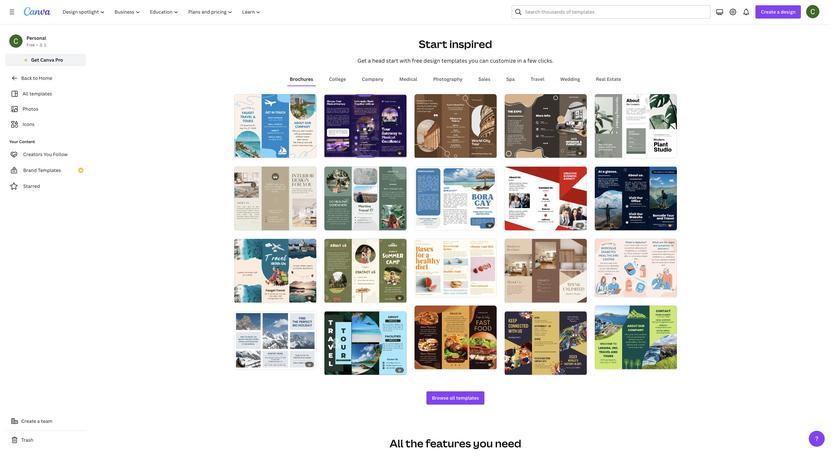 Task type: describe. For each thing, give the bounding box(es) containing it.
brochures button
[[287, 73, 316, 85]]

college
[[329, 76, 346, 82]]

start
[[419, 37, 447, 51]]

1 of 2 for brown and orange modern food brochure image
[[419, 362, 429, 367]]

green olive minimalis modern trip promotion trifold brochure image
[[324, 167, 407, 230]]

icons link
[[9, 118, 82, 131]]

of for "grey and green modern plant studio trifold brochure" image
[[602, 150, 606, 155]]

of for green simple creative travel trifold brochure image
[[602, 362, 606, 367]]

of for brown creative world city tour trifold brochure image
[[422, 150, 426, 155]]

browse all templates link
[[427, 392, 485, 405]]

all
[[450, 395, 455, 401]]

blue creative tour and travel trifold brochure image
[[595, 167, 677, 230]]

free
[[27, 42, 35, 48]]

browse all templates
[[432, 395, 479, 401]]

2 for blue simple creative travel trifold brochure 'image'
[[246, 150, 248, 155]]

brown modern interior brochure image
[[505, 239, 587, 303]]

blue and white simple winter ski holiday trifold travel brochure image
[[234, 311, 316, 370]]

•
[[36, 42, 38, 48]]

sales
[[479, 76, 491, 82]]

blue simple creative travel trifold brochure image
[[234, 94, 316, 158]]

1 of 2 for blue and white simple winter ski holiday trifold travel brochure image
[[239, 362, 248, 367]]

photos
[[23, 106, 38, 112]]

a for design
[[777, 9, 780, 15]]

medical button
[[397, 73, 420, 85]]

personal
[[27, 35, 46, 41]]

creators you follow link
[[5, 148, 86, 161]]

college button
[[327, 73, 349, 85]]

with
[[400, 57, 411, 64]]

creators
[[23, 151, 43, 157]]

2 for brown and orange modern food brochure image
[[427, 362, 429, 367]]

1 vertical spatial you
[[473, 436, 493, 451]]

all the features you need
[[390, 436, 522, 451]]

1 of 2 for brown cream creative interior trifold brochure image
[[509, 150, 519, 155]]

sales button
[[476, 73, 493, 85]]

1 for brown modern interior brochure image
[[509, 295, 511, 300]]

of for blue creative tour and travel trifold brochure image
[[602, 223, 606, 228]]

1 of 2 for blue simple creative travel trifold brochure 'image'
[[239, 150, 248, 155]]

Search search field
[[525, 6, 707, 18]]

of for orange and beige healthy diet modern user information brochure image
[[422, 289, 426, 294]]

trash link
[[5, 434, 86, 447]]

brochures
[[290, 76, 313, 82]]

content
[[19, 139, 35, 145]]

1 of 2 for blue orange creative diabetes trifold brochure image
[[600, 289, 609, 294]]

trash
[[21, 437, 33, 443]]

1 for orange and beige healthy diet modern user information brochure image
[[419, 289, 421, 294]]

christina overa image
[[807, 5, 820, 18]]

green minimalist travel and tour trifold brochure image
[[324, 312, 407, 375]]

1 for "green olive minimalis modern trip promotion trifold brochure" 'image'
[[329, 223, 331, 228]]

top level navigation element
[[58, 5, 266, 19]]

1 for blue simple creative travel trifold brochure 'image'
[[239, 150, 241, 155]]

get for get a head start with free design templates you can customize in a few clicks.
[[358, 57, 367, 64]]

0 vertical spatial you
[[469, 57, 478, 64]]

need
[[495, 436, 522, 451]]

of for blue and white simple winter ski holiday trifold travel brochure image
[[242, 362, 245, 367]]

2 for red creative business trifold brochure image
[[517, 223, 519, 228]]

2 for orange and beige healthy diet modern user information brochure image
[[427, 289, 429, 294]]

2 for brown cream creative interior trifold brochure image
[[517, 150, 519, 155]]

get for get canva pro
[[31, 57, 39, 63]]

start
[[386, 57, 399, 64]]

travel
[[531, 76, 545, 82]]

1 of 2 for green and brown modern summer camp trifold brochure image
[[329, 295, 338, 300]]

1 of 2 for brown creative world city tour trifold brochure image
[[419, 150, 429, 155]]

company
[[362, 76, 384, 82]]

of for "green olive minimalis modern trip promotion trifold brochure" 'image'
[[332, 223, 336, 228]]

of for blue orange creative diabetes trifold brochure image
[[602, 289, 606, 294]]

head
[[372, 57, 385, 64]]

1 of 2 for red creative business trifold brochure image
[[509, 223, 519, 228]]

1 of 2 for 'aesthetic purple modern music studio trifold brochure' image
[[329, 150, 338, 155]]

1 for blue and white simple winter ski holiday trifold travel brochure image
[[239, 362, 241, 367]]

of for red creative business trifold brochure image
[[512, 223, 516, 228]]

blue orange creative diabetes trifold brochure image
[[595, 239, 677, 297]]

2 for brown creative world city tour trifold brochure image
[[427, 150, 429, 155]]

back to home link
[[5, 72, 86, 85]]

orange and beige healthy diet modern user information brochure image
[[415, 239, 497, 297]]

inspired
[[450, 37, 492, 51]]

free
[[412, 57, 422, 64]]

1 for "grey and green modern plant studio trifold brochure" image
[[600, 150, 602, 155]]

2 for green simple creative travel trifold brochure image
[[607, 362, 609, 367]]

real
[[596, 76, 606, 82]]

create a design button
[[756, 5, 801, 19]]

1 for brown navy professional museum of art trifold brochure image
[[509, 367, 511, 372]]

real estate button
[[594, 73, 624, 85]]

can
[[480, 57, 489, 64]]

wedding
[[561, 76, 580, 82]]

get canva pro
[[31, 57, 63, 63]]

your content
[[9, 139, 35, 145]]

2 for blue and white simple winter ski holiday trifold travel brochure image
[[246, 362, 248, 367]]

brown cream creative interior trifold brochure image
[[505, 94, 587, 158]]

create a team
[[21, 418, 52, 424]]

company button
[[359, 73, 386, 85]]

1 for green and brown modern summer camp trifold brochure image
[[329, 295, 331, 300]]

of for green and brown modern summer camp trifold brochure image
[[332, 295, 336, 300]]

spa
[[507, 76, 515, 82]]

2 for brown navy professional museum of art trifold brochure image
[[517, 367, 519, 372]]

1 for red creative business trifold brochure image
[[509, 223, 511, 228]]

templates inside 'link'
[[456, 395, 479, 401]]

estate
[[607, 76, 621, 82]]

2 for "grey and green modern plant studio trifold brochure" image
[[607, 150, 609, 155]]

customize
[[490, 57, 516, 64]]

travel button
[[528, 73, 547, 85]]

1 for blue orange creative diabetes trifold brochure image
[[600, 289, 602, 294]]

create a design
[[761, 9, 796, 15]]



Task type: locate. For each thing, give the bounding box(es) containing it.
1 get from the left
[[31, 57, 39, 63]]

of for blue simple creative travel trifold brochure 'image'
[[242, 150, 245, 155]]

in
[[517, 57, 522, 64]]

1 of 2 link
[[234, 94, 316, 158], [324, 94, 407, 158], [415, 94, 497, 158], [505, 94, 587, 158], [595, 94, 677, 158], [324, 166, 407, 231], [505, 166, 587, 231], [595, 166, 677, 231], [324, 239, 407, 303], [415, 239, 497, 297], [505, 239, 587, 303], [595, 239, 677, 297], [415, 306, 497, 370], [595, 306, 677, 370], [234, 311, 316, 370], [505, 311, 587, 375]]

create
[[761, 9, 776, 15], [21, 418, 36, 424]]

design right the free
[[424, 57, 440, 64]]

canva
[[40, 57, 54, 63]]

1 for brown cream creative interior trifold brochure image
[[509, 150, 511, 155]]

real estate
[[596, 76, 621, 82]]

1 vertical spatial create
[[21, 418, 36, 424]]

spa button
[[504, 73, 518, 85]]

of
[[242, 150, 245, 155], [332, 150, 336, 155], [422, 150, 426, 155], [512, 150, 516, 155], [602, 150, 606, 155], [332, 223, 336, 228], [512, 223, 516, 228], [602, 223, 606, 228], [422, 289, 426, 294], [602, 289, 606, 294], [332, 295, 336, 300], [512, 295, 516, 300], [242, 362, 245, 367], [422, 362, 426, 367], [602, 362, 606, 367], [512, 367, 516, 372]]

green simple creative travel trifold brochure image
[[595, 306, 677, 369]]

start inspired
[[419, 37, 492, 51]]

all templates
[[23, 91, 52, 97]]

grey and green modern plant studio trifold brochure image
[[595, 94, 677, 158]]

1 of 2 for orange and beige healthy diet modern user information brochure image
[[419, 289, 429, 294]]

all down back
[[23, 91, 28, 97]]

1 vertical spatial templates
[[29, 91, 52, 97]]

home
[[39, 75, 52, 81]]

1
[[44, 42, 46, 48], [239, 150, 241, 155], [329, 150, 331, 155], [419, 150, 421, 155], [509, 150, 511, 155], [600, 150, 602, 155], [329, 223, 331, 228], [509, 223, 511, 228], [600, 223, 602, 228], [419, 289, 421, 294], [600, 289, 602, 294], [329, 295, 331, 300], [509, 295, 511, 300], [239, 362, 241, 367], [419, 362, 421, 367], [600, 362, 602, 367], [509, 367, 511, 372]]

0 vertical spatial all
[[23, 91, 28, 97]]

templates down start inspired
[[442, 57, 468, 64]]

you
[[44, 151, 52, 157]]

1 for brown and orange modern food brochure image
[[419, 362, 421, 367]]

templates
[[38, 167, 61, 173]]

back to home
[[21, 75, 52, 81]]

starred link
[[5, 180, 86, 193]]

design left christina overa image
[[781, 9, 796, 15]]

templates
[[442, 57, 468, 64], [29, 91, 52, 97], [456, 395, 479, 401]]

photography button
[[431, 73, 465, 85]]

0 vertical spatial templates
[[442, 57, 468, 64]]

all
[[23, 91, 28, 97], [390, 436, 404, 451]]

0 horizontal spatial all
[[23, 91, 28, 97]]

wedding button
[[558, 73, 583, 85]]

1 for green simple creative travel trifold brochure image
[[600, 362, 602, 367]]

brown and orange modern food brochure image
[[415, 306, 497, 369]]

browse
[[432, 395, 449, 401]]

0 vertical spatial create
[[761, 9, 776, 15]]

get canva pro button
[[5, 54, 86, 66]]

2 for "green olive minimalis modern trip promotion trifold brochure" 'image'
[[336, 223, 338, 228]]

1 of 2 for green simple creative travel trifold brochure image
[[600, 362, 609, 367]]

a
[[777, 9, 780, 15], [368, 57, 371, 64], [523, 57, 526, 64], [37, 418, 40, 424]]

of for brown navy professional museum of art trifold brochure image
[[512, 367, 516, 372]]

1 for blue creative tour and travel trifold brochure image
[[600, 223, 602, 228]]

0 horizontal spatial get
[[31, 57, 39, 63]]

1 of 2 for brown navy professional museum of art trifold brochure image
[[509, 367, 519, 372]]

1 horizontal spatial design
[[781, 9, 796, 15]]

1 of 2 for "green olive minimalis modern trip promotion trifold brochure" 'image'
[[329, 223, 338, 228]]

1 for 'aesthetic purple modern music studio trifold brochure' image
[[329, 150, 331, 155]]

of for 'aesthetic purple modern music studio trifold brochure' image
[[332, 150, 336, 155]]

1 of 2 for brown modern interior brochure image
[[509, 295, 519, 300]]

1 vertical spatial design
[[424, 57, 440, 64]]

your
[[9, 139, 18, 145]]

design inside dropdown button
[[781, 9, 796, 15]]

create inside button
[[21, 418, 36, 424]]

pink and blue modern travelling promotion trifold brochure image
[[234, 239, 316, 303]]

get left canva
[[31, 57, 39, 63]]

clicks.
[[538, 57, 554, 64]]

0 horizontal spatial create
[[21, 418, 36, 424]]

1 vertical spatial all
[[390, 436, 404, 451]]

a for head
[[368, 57, 371, 64]]

create a team button
[[5, 415, 86, 428]]

create for create a design
[[761, 9, 776, 15]]

back
[[21, 75, 32, 81]]

create inside dropdown button
[[761, 9, 776, 15]]

2 get from the left
[[358, 57, 367, 64]]

2 for green and brown modern summer camp trifold brochure image
[[336, 295, 338, 300]]

of for brown cream creative interior trifold brochure image
[[512, 150, 516, 155]]

1 of 2
[[239, 150, 248, 155], [329, 150, 338, 155], [419, 150, 429, 155], [509, 150, 519, 155], [600, 150, 609, 155], [329, 223, 338, 228], [509, 223, 519, 228], [600, 223, 609, 228], [419, 289, 429, 294], [600, 289, 609, 294], [329, 295, 338, 300], [509, 295, 519, 300], [239, 362, 248, 367], [419, 362, 429, 367], [600, 362, 609, 367], [509, 367, 519, 372]]

1 for brown creative world city tour trifold brochure image
[[419, 150, 421, 155]]

1 of 2 for blue creative tour and travel trifold brochure image
[[600, 223, 609, 228]]

all for all templates
[[23, 91, 28, 97]]

starred
[[23, 183, 40, 189]]

features
[[426, 436, 471, 451]]

None search field
[[512, 5, 711, 19]]

2
[[246, 150, 248, 155], [336, 150, 338, 155], [427, 150, 429, 155], [517, 150, 519, 155], [607, 150, 609, 155], [336, 223, 338, 228], [517, 223, 519, 228], [607, 223, 609, 228], [427, 289, 429, 294], [607, 289, 609, 294], [336, 295, 338, 300], [517, 295, 519, 300], [246, 362, 248, 367], [427, 362, 429, 367], [607, 362, 609, 367], [517, 367, 519, 372]]

a inside dropdown button
[[777, 9, 780, 15]]

2 for blue orange creative diabetes trifold brochure image
[[607, 289, 609, 294]]

brand templates link
[[5, 164, 86, 177]]

free •
[[27, 42, 38, 48]]

you left can
[[469, 57, 478, 64]]

templates right all
[[456, 395, 479, 401]]

all templates link
[[9, 88, 82, 100]]

templates down back to home
[[29, 91, 52, 97]]

icons
[[23, 121, 35, 127]]

you left need
[[473, 436, 493, 451]]

photos link
[[9, 103, 82, 115]]

pro
[[55, 57, 63, 63]]

get
[[31, 57, 39, 63], [358, 57, 367, 64]]

the
[[406, 436, 424, 451]]

brown creative world city tour trifold brochure image
[[415, 94, 497, 158]]

2 for 'aesthetic purple modern music studio trifold brochure' image
[[336, 150, 338, 155]]

a inside button
[[37, 418, 40, 424]]

team
[[41, 418, 52, 424]]

of for brown modern interior brochure image
[[512, 295, 516, 300]]

2 vertical spatial templates
[[456, 395, 479, 401]]

1 of 2 for "grey and green modern plant studio trifold brochure" image
[[600, 150, 609, 155]]

you
[[469, 57, 478, 64], [473, 436, 493, 451]]

0 horizontal spatial design
[[424, 57, 440, 64]]

all for all the features you need
[[390, 436, 404, 451]]

a for team
[[37, 418, 40, 424]]

1 horizontal spatial all
[[390, 436, 404, 451]]

2 for blue creative tour and travel trifold brochure image
[[607, 223, 609, 228]]

photography
[[433, 76, 463, 82]]

red creative business trifold brochure image
[[505, 167, 587, 230]]

modern minimalist travel trifold brochure image
[[415, 167, 497, 230]]

get left head
[[358, 57, 367, 64]]

1 horizontal spatial get
[[358, 57, 367, 64]]

green and brown modern summer camp trifold brochure image
[[324, 239, 407, 303]]

of for brown and orange modern food brochure image
[[422, 362, 426, 367]]

2 for brown modern interior brochure image
[[517, 295, 519, 300]]

aesthetic purple modern music studio trifold brochure image
[[324, 94, 407, 158]]

brand
[[23, 167, 37, 173]]

1 horizontal spatial create
[[761, 9, 776, 15]]

few
[[528, 57, 537, 64]]

medical
[[400, 76, 417, 82]]

create for create a team
[[21, 418, 36, 424]]

brand templates
[[23, 167, 61, 173]]

follow
[[53, 151, 68, 157]]

get inside button
[[31, 57, 39, 63]]

brown modern interior trifold brochure image
[[234, 167, 316, 230]]

design
[[781, 9, 796, 15], [424, 57, 440, 64]]

get a head start with free design templates you can customize in a few clicks.
[[358, 57, 554, 64]]

all left the
[[390, 436, 404, 451]]

0 vertical spatial design
[[781, 9, 796, 15]]

brown navy professional museum of art trifold brochure image
[[505, 312, 587, 375]]

creators you follow
[[23, 151, 68, 157]]

to
[[33, 75, 38, 81]]



Task type: vqa. For each thing, say whether or not it's contained in the screenshot.
Pick Between Glossy Or Matte Paper Finishes.
no



